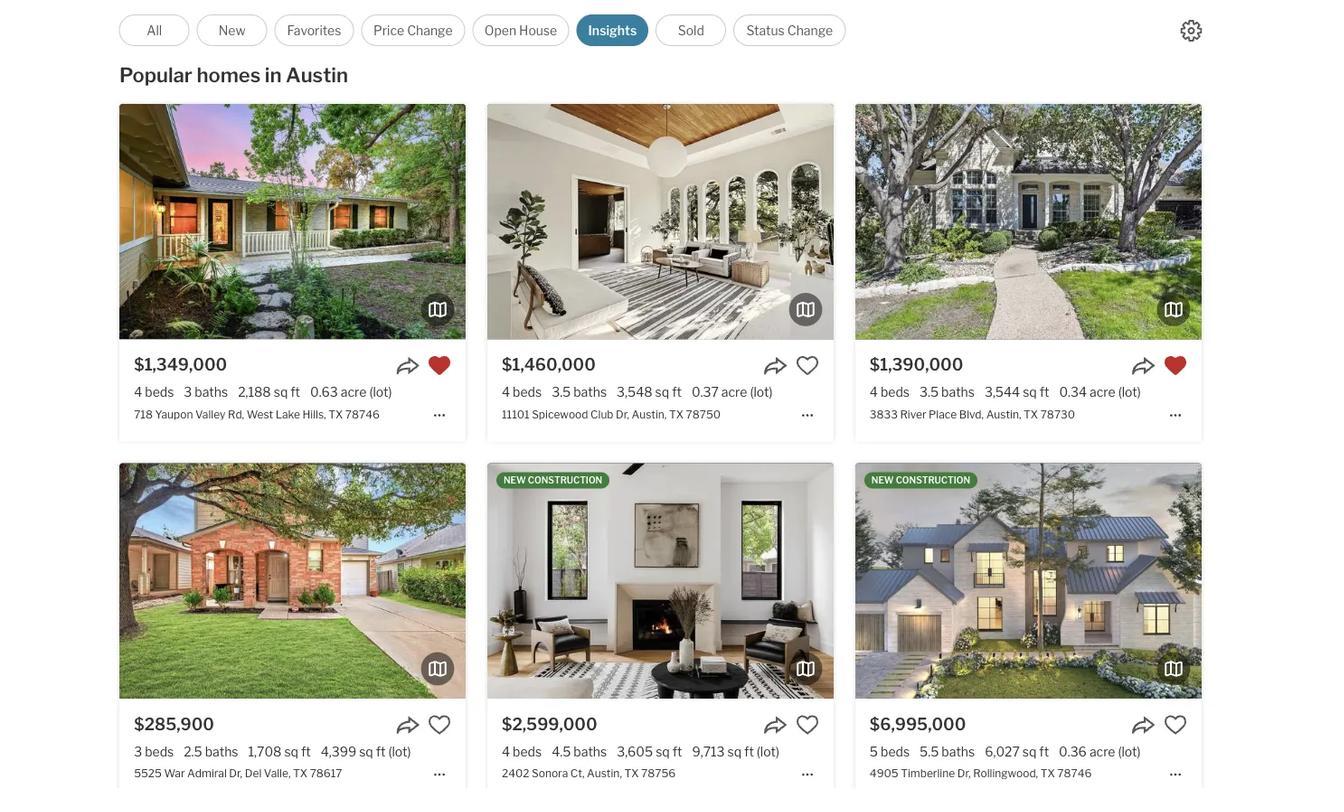 Task type: locate. For each thing, give the bounding box(es) containing it.
new
[[504, 475, 526, 486], [872, 475, 894, 486]]

1 new from the left
[[504, 475, 526, 486]]

austin, for $1,390,000
[[986, 408, 1022, 421]]

new construction down "river"
[[872, 475, 971, 486]]

0.63 acre (lot)
[[310, 385, 392, 400]]

1 horizontal spatial favorite button checkbox
[[1164, 354, 1187, 377]]

0 vertical spatial 78746
[[345, 408, 380, 421]]

baths up 2402 sonora ct, austin, tx 78756
[[574, 744, 607, 760]]

2 new construction from the left
[[872, 475, 971, 486]]

4 for $1,460,000
[[502, 385, 510, 400]]

open
[[485, 23, 517, 38]]

beds for $1,390,000
[[881, 385, 910, 400]]

2 new from the left
[[872, 475, 894, 486]]

2 horizontal spatial austin,
[[986, 408, 1022, 421]]

baths up club
[[574, 385, 607, 400]]

sold
[[678, 23, 704, 38]]

status change
[[747, 23, 833, 38]]

1 horizontal spatial construction
[[896, 475, 971, 486]]

3.5 baths up spicewood
[[552, 385, 607, 400]]

ft up '78730'
[[1040, 385, 1050, 400]]

4 up 3833
[[870, 385, 878, 400]]

sq up valle,
[[284, 744, 298, 760]]

2 3.5 from the left
[[920, 385, 939, 400]]

4 beds up 2402
[[502, 744, 542, 760]]

(lot) right 0.37
[[750, 385, 773, 400]]

11101
[[502, 408, 530, 421]]

change inside option
[[788, 23, 833, 38]]

dr, down 5.5 baths
[[958, 768, 971, 781]]

ft left 0.37
[[672, 385, 682, 400]]

(lot) right 0.34
[[1119, 385, 1141, 400]]

2 3.5 baths from the left
[[920, 385, 975, 400]]

1 horizontal spatial favorite button image
[[1164, 714, 1187, 737]]

new down 3833
[[872, 475, 894, 486]]

1 construction from the left
[[528, 475, 603, 486]]

baths for $1,390,000
[[942, 385, 975, 400]]

0 horizontal spatial favorite button image
[[428, 714, 451, 737]]

ft for $1,460,000
[[672, 385, 682, 400]]

change for price change
[[407, 23, 453, 38]]

dr, left del
[[229, 768, 243, 781]]

2402
[[502, 768, 530, 781]]

3,605
[[617, 744, 653, 760]]

sq up 78756
[[656, 744, 670, 760]]

ft for $2,599,000
[[673, 744, 682, 760]]

3.5 baths
[[552, 385, 607, 400], [920, 385, 975, 400]]

sq for $2,599,000
[[656, 744, 670, 760]]

$1,390,000
[[870, 355, 964, 375]]

ft up "lake"
[[291, 385, 300, 400]]

austin
[[286, 63, 348, 87]]

construction for $2,599,000
[[528, 475, 603, 486]]

3,544 sq ft
[[985, 385, 1050, 400]]

favorite button image for $1,349,000
[[428, 354, 451, 377]]

2 favorite button checkbox from the left
[[1164, 354, 1187, 377]]

78746 down 0.36
[[1058, 768, 1092, 781]]

4 up 11101
[[502, 385, 510, 400]]

0 horizontal spatial new construction
[[504, 475, 603, 486]]

acre for $6,995,000
[[1090, 744, 1116, 760]]

0 horizontal spatial 3.5 baths
[[552, 385, 607, 400]]

$6,995,000
[[870, 714, 966, 734]]

acre right 0.36
[[1090, 744, 1116, 760]]

1,708
[[248, 744, 282, 760]]

beds up 2402
[[513, 744, 542, 760]]

3 up yaupon
[[184, 385, 192, 400]]

dr,
[[616, 408, 629, 421], [229, 768, 243, 781], [958, 768, 971, 781]]

1 horizontal spatial dr,
[[616, 408, 629, 421]]

favorite button checkbox
[[428, 354, 451, 377], [428, 714, 451, 737], [796, 714, 819, 737], [1164, 714, 1187, 737]]

1 horizontal spatial 3.5
[[920, 385, 939, 400]]

dr, for $285,900
[[229, 768, 243, 781]]

3 up 5525
[[134, 744, 142, 760]]

austin, down the 3,544 at right
[[986, 408, 1022, 421]]

acre right 0.37
[[722, 385, 747, 400]]

0 horizontal spatial 3
[[134, 744, 142, 760]]

baths right 5.5
[[942, 744, 975, 760]]

3,548
[[617, 385, 653, 400]]

favorite button image
[[428, 714, 451, 737], [1164, 714, 1187, 737]]

4 up 718
[[134, 385, 142, 400]]

ft for $6,995,000
[[1040, 744, 1049, 760]]

3.5 baths up place on the right of page
[[920, 385, 975, 400]]

78746 down 0.63 acre (lot)
[[345, 408, 380, 421]]

(lot) for $1,390,000
[[1119, 385, 1141, 400]]

2402 sonora ct, austin, tx 78756
[[502, 768, 676, 781]]

new construction for $6,995,000
[[872, 475, 971, 486]]

(lot) for $1,460,000
[[750, 385, 773, 400]]

sq right 6,027
[[1023, 744, 1037, 760]]

3,548 sq ft
[[617, 385, 682, 400]]

1 horizontal spatial 3
[[184, 385, 192, 400]]

beds up 11101
[[513, 385, 542, 400]]

change inside option
[[407, 23, 453, 38]]

ct,
[[571, 768, 585, 781]]

acre right 0.34
[[1090, 385, 1116, 400]]

3.5
[[552, 385, 571, 400], [920, 385, 939, 400]]

beds for $6,995,000
[[881, 744, 910, 760]]

sq right 3,548
[[655, 385, 669, 400]]

5 beds
[[870, 744, 910, 760]]

admiral
[[187, 768, 227, 781]]

3.5 up spicewood
[[552, 385, 571, 400]]

78746
[[345, 408, 380, 421], [1058, 768, 1092, 781]]

4 beds up 3833
[[870, 385, 910, 400]]

beds for $2,599,000
[[513, 744, 542, 760]]

1 vertical spatial 3
[[134, 744, 142, 760]]

Favorites radio
[[275, 14, 354, 46]]

3.5 baths for $1,460,000
[[552, 385, 607, 400]]

new construction down spicewood
[[504, 475, 603, 486]]

Insights radio
[[577, 14, 649, 46]]

construction for $6,995,000
[[896, 475, 971, 486]]

(lot) right 0.63 on the left
[[369, 385, 392, 400]]

1 horizontal spatial new
[[872, 475, 894, 486]]

1 horizontal spatial austin,
[[632, 408, 667, 421]]

new down 11101
[[504, 475, 526, 486]]

baths up the admiral
[[205, 744, 238, 760]]

4 beds
[[134, 385, 174, 400], [502, 385, 542, 400], [870, 385, 910, 400], [502, 744, 542, 760]]

favorite button image for $6,995,000
[[1164, 714, 1187, 737]]

4
[[134, 385, 142, 400], [502, 385, 510, 400], [870, 385, 878, 400], [502, 744, 510, 760]]

2,188 sq ft
[[238, 385, 300, 400]]

1 horizontal spatial 3.5 baths
[[920, 385, 975, 400]]

change right price
[[407, 23, 453, 38]]

3.5 up place on the right of page
[[920, 385, 939, 400]]

change right status
[[788, 23, 833, 38]]

spicewood
[[532, 408, 588, 421]]

ft
[[291, 385, 300, 400], [672, 385, 682, 400], [1040, 385, 1050, 400], [301, 744, 311, 760], [376, 744, 386, 760], [673, 744, 682, 760], [744, 744, 754, 760], [1040, 744, 1049, 760]]

beds
[[145, 385, 174, 400], [513, 385, 542, 400], [881, 385, 910, 400], [145, 744, 174, 760], [513, 744, 542, 760], [881, 744, 910, 760]]

1 horizontal spatial new construction
[[872, 475, 971, 486]]

4 beds up 11101
[[502, 385, 542, 400]]

78750
[[686, 408, 721, 421]]

4,399 sq ft (lot)
[[321, 744, 411, 760]]

sq
[[274, 385, 288, 400], [655, 385, 669, 400], [1023, 385, 1037, 400], [284, 744, 298, 760], [359, 744, 373, 760], [656, 744, 670, 760], [728, 744, 742, 760], [1023, 744, 1037, 760]]

timberline
[[901, 768, 955, 781]]

78756
[[641, 768, 676, 781]]

beds up 3833
[[881, 385, 910, 400]]

2 construction from the left
[[896, 475, 971, 486]]

3
[[184, 385, 192, 400], [134, 744, 142, 760]]

0 horizontal spatial favorite button checkbox
[[796, 354, 819, 377]]

construction down place on the right of page
[[896, 475, 971, 486]]

popular
[[119, 63, 193, 87]]

acre for $1,390,000
[[1090, 385, 1116, 400]]

austin, right ct,
[[587, 768, 622, 781]]

baths up blvd,
[[942, 385, 975, 400]]

change
[[407, 23, 453, 38], [788, 23, 833, 38]]

(lot)
[[369, 385, 392, 400], [750, 385, 773, 400], [1119, 385, 1141, 400], [388, 744, 411, 760], [757, 744, 780, 760], [1118, 744, 1141, 760]]

0 vertical spatial 3
[[184, 385, 192, 400]]

favorite button checkbox for $1,349,000
[[428, 354, 451, 377]]

3,544
[[985, 385, 1020, 400]]

baths for $6,995,000
[[942, 744, 975, 760]]

(lot) for $1,349,000
[[369, 385, 392, 400]]

78730
[[1041, 408, 1075, 421]]

tx down 3,544 sq ft
[[1024, 408, 1038, 421]]

6,027
[[985, 744, 1020, 760]]

ft right the 4,399
[[376, 744, 386, 760]]

4 up 2402
[[502, 744, 510, 760]]

homes
[[197, 63, 261, 87]]

blvd,
[[960, 408, 984, 421]]

4905 timberline dr, rollingwood, tx 78746
[[870, 768, 1092, 781]]

0 horizontal spatial 78746
[[345, 408, 380, 421]]

1 horizontal spatial change
[[788, 23, 833, 38]]

0 horizontal spatial 3.5
[[552, 385, 571, 400]]

11101 spicewood club dr, austin, tx 78750
[[502, 408, 721, 421]]

0 horizontal spatial new
[[504, 475, 526, 486]]

austin,
[[632, 408, 667, 421], [986, 408, 1022, 421], [587, 768, 622, 781]]

1 vertical spatial 78746
[[1058, 768, 1092, 781]]

3833
[[870, 408, 898, 421]]

3.5 for $1,390,000
[[920, 385, 939, 400]]

baths up "valley"
[[195, 385, 228, 400]]

open house
[[485, 23, 557, 38]]

construction
[[528, 475, 603, 486], [896, 475, 971, 486]]

ft left 0.36
[[1040, 744, 1049, 760]]

austin, for $1,460,000
[[632, 408, 667, 421]]

photo of 718 yaupon valley rd, west lake hills, tx 78746 image
[[120, 104, 466, 339]]

option group
[[119, 14, 846, 46]]

dr, right club
[[616, 408, 629, 421]]

beds up yaupon
[[145, 385, 174, 400]]

0 horizontal spatial dr,
[[229, 768, 243, 781]]

0.63
[[310, 385, 338, 400]]

favorite button checkbox for $1,390,000
[[1164, 354, 1187, 377]]

1 3.5 baths from the left
[[552, 385, 607, 400]]

1 favorite button image from the left
[[428, 714, 451, 737]]

sq right 9,713
[[728, 744, 742, 760]]

2 favorite button image from the left
[[1164, 714, 1187, 737]]

5.5
[[920, 744, 939, 760]]

construction down spicewood
[[528, 475, 603, 486]]

All radio
[[119, 14, 190, 46]]

(lot) right the 4,399
[[388, 744, 411, 760]]

1 new construction from the left
[[504, 475, 603, 486]]

0 horizontal spatial austin,
[[587, 768, 622, 781]]

photo of 4905 timberline dr, rollingwood, tx 78746 image
[[855, 464, 1202, 699]]

ft up 78756
[[673, 744, 682, 760]]

baths for $1,460,000
[[574, 385, 607, 400]]

acre right 0.63 on the left
[[341, 385, 367, 400]]

photo of 3833 river place blvd, austin, tx 78730 image
[[855, 104, 1202, 339]]

4 for $2,599,000
[[502, 744, 510, 760]]

4 beds for $1,390,000
[[870, 385, 910, 400]]

beds right 5
[[881, 744, 910, 760]]

2 change from the left
[[788, 23, 833, 38]]

austin, down 3,548 sq ft
[[632, 408, 667, 421]]

1 3.5 from the left
[[552, 385, 571, 400]]

sq up "lake"
[[274, 385, 288, 400]]

baths
[[195, 385, 228, 400], [574, 385, 607, 400], [942, 385, 975, 400], [205, 744, 238, 760], [574, 744, 607, 760], [942, 744, 975, 760]]

$1,349,000
[[134, 355, 227, 375]]

acre
[[341, 385, 367, 400], [722, 385, 747, 400], [1090, 385, 1116, 400], [1090, 744, 1116, 760]]

0.37
[[692, 385, 719, 400]]

baths for $2,599,000
[[574, 744, 607, 760]]

1 favorite button checkbox from the left
[[796, 354, 819, 377]]

3.5 baths for $1,390,000
[[920, 385, 975, 400]]

yaupon
[[155, 408, 193, 421]]

5525
[[134, 768, 162, 781]]

0 horizontal spatial construction
[[528, 475, 603, 486]]

4 beds up 718
[[134, 385, 174, 400]]

all
[[147, 23, 162, 38]]

insights
[[588, 23, 637, 38]]

favorite button image
[[428, 354, 451, 377], [796, 354, 819, 377], [1164, 354, 1187, 377], [796, 714, 819, 737]]

beds up 5525
[[145, 744, 174, 760]]

new
[[219, 23, 246, 38]]

ft up 78617
[[301, 744, 311, 760]]

(lot) right 0.36
[[1118, 744, 1141, 760]]

favorite button image for $1,390,000
[[1164, 354, 1187, 377]]

0 horizontal spatial change
[[407, 23, 453, 38]]

sq right the 3,544 at right
[[1023, 385, 1037, 400]]

1 change from the left
[[407, 23, 453, 38]]

favorite button checkbox
[[796, 354, 819, 377], [1164, 354, 1187, 377]]

4 for $1,349,000
[[134, 385, 142, 400]]



Task type: describe. For each thing, give the bounding box(es) containing it.
lake
[[276, 408, 300, 421]]

new for $6,995,000
[[872, 475, 894, 486]]

Sold radio
[[656, 14, 727, 46]]

price
[[374, 23, 404, 38]]

in
[[265, 63, 282, 87]]

sonora
[[532, 768, 568, 781]]

4 beds for $2,599,000
[[502, 744, 542, 760]]

2.5
[[184, 744, 202, 760]]

west
[[247, 408, 273, 421]]

Price Change radio
[[361, 14, 465, 46]]

ft for $1,390,000
[[1040, 385, 1050, 400]]

favorite button checkbox for $6,995,000
[[1164, 714, 1187, 737]]

tx right valle,
[[293, 768, 308, 781]]

ft right 9,713
[[744, 744, 754, 760]]

9,713
[[692, 744, 725, 760]]

baths for $1,349,000
[[195, 385, 228, 400]]

4.5
[[552, 744, 571, 760]]

$285,900
[[134, 714, 214, 734]]

war
[[164, 768, 185, 781]]

favorite button checkbox for $1,460,000
[[796, 354, 819, 377]]

3 beds
[[134, 744, 174, 760]]

beds for $285,900
[[145, 744, 174, 760]]

favorite button image for $1,460,000
[[796, 354, 819, 377]]

2 horizontal spatial dr,
[[958, 768, 971, 781]]

river
[[900, 408, 927, 421]]

(lot) for $6,995,000
[[1118, 744, 1141, 760]]

sq right the 4,399
[[359, 744, 373, 760]]

3.5 for $1,460,000
[[552, 385, 571, 400]]

4.5 baths
[[552, 744, 607, 760]]

tx right hills,
[[329, 408, 343, 421]]

718
[[134, 408, 153, 421]]

favorite button image for $285,900
[[428, 714, 451, 737]]

4,399
[[321, 744, 356, 760]]

sq for $1,390,000
[[1023, 385, 1037, 400]]

rollingwood,
[[973, 768, 1039, 781]]

tx left 78750
[[669, 408, 684, 421]]

acre for $1,460,000
[[722, 385, 747, 400]]

6,027 sq ft
[[985, 744, 1049, 760]]

baths for $285,900
[[205, 744, 238, 760]]

tx down the 6,027 sq ft
[[1041, 768, 1055, 781]]

place
[[929, 408, 957, 421]]

hills,
[[303, 408, 326, 421]]

5525 war admiral dr, del valle, tx 78617
[[134, 768, 342, 781]]

3,605 sq ft
[[617, 744, 682, 760]]

popular homes in austin
[[119, 63, 348, 87]]

0.36 acre (lot)
[[1059, 744, 1141, 760]]

photo of 11101 spicewood club dr, austin, tx 78750 image
[[488, 104, 834, 339]]

9,713 sq ft (lot)
[[692, 744, 780, 760]]

valle,
[[264, 768, 291, 781]]

beds for $1,349,000
[[145, 385, 174, 400]]

78617
[[310, 768, 342, 781]]

4 beds for $1,349,000
[[134, 385, 174, 400]]

sq for $285,900
[[284, 744, 298, 760]]

0.36
[[1059, 744, 1087, 760]]

favorites
[[287, 23, 341, 38]]

(lot) right 9,713
[[757, 744, 780, 760]]

house
[[519, 23, 557, 38]]

sq for $1,460,000
[[655, 385, 669, 400]]

718 yaupon valley rd, west lake hills, tx 78746
[[134, 408, 380, 421]]

3 for 3 beds
[[134, 744, 142, 760]]

del
[[245, 768, 262, 781]]

1 horizontal spatial 78746
[[1058, 768, 1092, 781]]

2,188
[[238, 385, 271, 400]]

ft for $1,349,000
[[291, 385, 300, 400]]

new construction for $2,599,000
[[504, 475, 603, 486]]

0.37 acre (lot)
[[692, 385, 773, 400]]

1,708 sq ft
[[248, 744, 311, 760]]

New radio
[[197, 14, 267, 46]]

club
[[591, 408, 614, 421]]

sq for $1,349,000
[[274, 385, 288, 400]]

4905
[[870, 768, 899, 781]]

favorite button checkbox for $2,599,000
[[796, 714, 819, 737]]

4 beds for $1,460,000
[[502, 385, 542, 400]]

sq for $6,995,000
[[1023, 744, 1037, 760]]

favorite button checkbox for $285,900
[[428, 714, 451, 737]]

favorite button image for $2,599,000
[[796, 714, 819, 737]]

3 for 3 baths
[[184, 385, 192, 400]]

Status Change radio
[[734, 14, 846, 46]]

ft for $285,900
[[301, 744, 311, 760]]

acre for $1,349,000
[[341, 385, 367, 400]]

price change
[[374, 23, 453, 38]]

beds for $1,460,000
[[513, 385, 542, 400]]

3 baths
[[184, 385, 228, 400]]

0.34 acre (lot)
[[1060, 385, 1141, 400]]

rd,
[[228, 408, 244, 421]]

5.5 baths
[[920, 744, 975, 760]]

tx down 3,605
[[625, 768, 639, 781]]

photo of 2402 sonora ct, austin, tx 78756 image
[[488, 464, 834, 699]]

status
[[747, 23, 785, 38]]

change for status change
[[788, 23, 833, 38]]

$1,460,000
[[502, 355, 596, 375]]

5
[[870, 744, 878, 760]]

new for $2,599,000
[[504, 475, 526, 486]]

$2,599,000
[[502, 714, 597, 734]]

option group containing all
[[119, 14, 846, 46]]

0.34
[[1060, 385, 1087, 400]]

dr, for $1,460,000
[[616, 408, 629, 421]]

photo of 5525 war admiral dr, del valle, tx 78617 image
[[120, 464, 466, 699]]

3833 river place blvd, austin, tx 78730
[[870, 408, 1075, 421]]

valley
[[195, 408, 226, 421]]

4 for $1,390,000
[[870, 385, 878, 400]]

2.5 baths
[[184, 744, 238, 760]]

Open House radio
[[472, 14, 569, 46]]



Task type: vqa. For each thing, say whether or not it's contained in the screenshot.
All
yes



